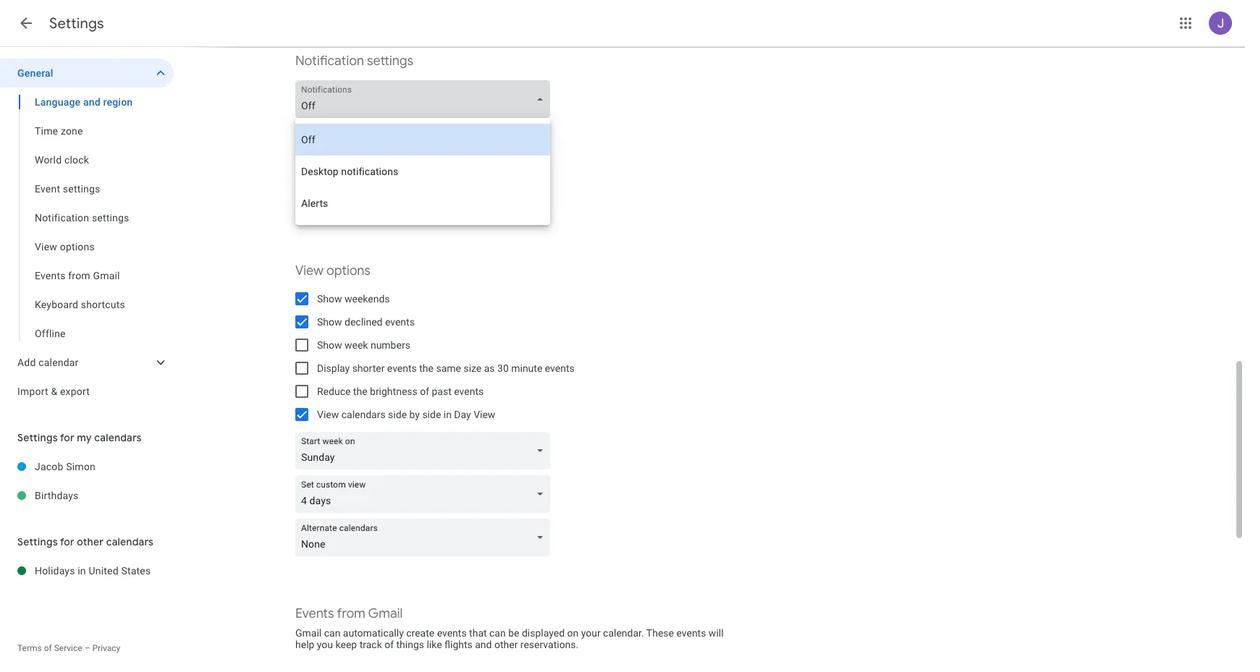 Task type: locate. For each thing, give the bounding box(es) containing it.
0 vertical spatial in
[[444, 409, 452, 421]]

1 vertical spatial from
[[337, 606, 366, 623]]

for for my
[[60, 432, 74, 445]]

of
[[420, 386, 429, 398], [385, 639, 394, 651], [44, 644, 52, 654]]

None field
[[295, 80, 556, 118], [295, 432, 556, 470], [295, 476, 556, 513], [295, 519, 556, 557], [295, 80, 556, 118], [295, 432, 556, 470], [295, 476, 556, 513], [295, 519, 556, 557]]

1 vertical spatial events
[[295, 606, 334, 623]]

0 horizontal spatial notification
[[35, 212, 89, 224]]

1 horizontal spatial and
[[475, 639, 492, 651]]

responded
[[422, 196, 470, 208]]

1 horizontal spatial of
[[385, 639, 394, 651]]

0 horizontal spatial notification settings
[[35, 212, 129, 224]]

tree
[[0, 59, 174, 406]]

events right minute
[[545, 363, 575, 374]]

2 vertical spatial calendars
[[106, 536, 154, 549]]

holidays in united states link
[[35, 557, 174, 586]]

0 horizontal spatial view options
[[35, 241, 95, 253]]

events up the reduce the brightness of past events
[[387, 363, 417, 374]]

world clock
[[35, 154, 89, 166]]

show down "show weekends"
[[317, 316, 342, 328]]

notification settings inside tree
[[35, 212, 129, 224]]

show declined events
[[317, 316, 415, 328]]

1 vertical spatial notification settings
[[35, 212, 129, 224]]

2 horizontal spatial gmail
[[368, 606, 403, 623]]

view up events from gmail
[[35, 241, 57, 253]]

for up holidays
[[60, 536, 74, 549]]

for
[[60, 432, 74, 445], [60, 536, 74, 549]]

and right flights
[[475, 639, 492, 651]]

of right terms on the bottom left
[[44, 644, 52, 654]]

language and region
[[35, 96, 133, 108]]

minute
[[511, 363, 543, 374]]

holidays in united states
[[35, 566, 151, 577]]

show for show weekends
[[317, 293, 342, 305]]

states
[[121, 566, 151, 577]]

show weekends
[[317, 293, 390, 305]]

events up the keyboard
[[35, 270, 66, 282]]

in inside tree item
[[78, 566, 86, 577]]

1 vertical spatial calendars
[[94, 432, 142, 445]]

1 horizontal spatial side
[[422, 409, 441, 421]]

settings for my calendars tree
[[0, 453, 174, 511]]

0 vertical spatial show
[[317, 293, 342, 305]]

notification inside tree
[[35, 212, 89, 224]]

1 vertical spatial show
[[317, 316, 342, 328]]

from for events from gmail gmail can automatically create events that can be displayed on your calendar. these events will help you keep track of things like flights and other reservations.
[[337, 606, 366, 623]]

events left that
[[437, 628, 467, 639]]

and left region
[[83, 96, 101, 108]]

2 vertical spatial settings
[[17, 536, 58, 549]]

calendar
[[39, 357, 79, 369]]

1 horizontal spatial notification
[[295, 53, 364, 70]]

other right that
[[495, 639, 518, 651]]

view options
[[35, 241, 95, 253], [295, 263, 371, 280]]

notifications list box
[[295, 118, 550, 225]]

of left past
[[420, 386, 429, 398]]

0 vertical spatial settings
[[49, 14, 104, 33]]

have
[[398, 196, 420, 208]]

0 vertical spatial notification
[[295, 53, 364, 70]]

1 vertical spatial settings
[[17, 432, 58, 445]]

the left same
[[419, 363, 434, 374]]

settings for settings for my calendars
[[17, 432, 58, 445]]

by
[[410, 409, 420, 421]]

for left "my"
[[60, 432, 74, 445]]

from
[[68, 270, 90, 282], [337, 606, 366, 623]]

events inside tree
[[35, 270, 66, 282]]

of right track
[[385, 639, 394, 651]]

1 vertical spatial the
[[353, 386, 368, 398]]

1 vertical spatial notification
[[35, 212, 89, 224]]

notification
[[339, 173, 390, 185]]

0 vertical spatial from
[[68, 270, 90, 282]]

options up events from gmail
[[60, 241, 95, 253]]

can left be
[[490, 628, 506, 639]]

view
[[35, 241, 57, 253], [295, 263, 324, 280], [317, 409, 339, 421], [474, 409, 496, 421]]

2 for from the top
[[60, 536, 74, 549]]

gmail up shortcuts
[[93, 270, 120, 282]]

shorter
[[352, 363, 385, 374]]

2 vertical spatial gmail
[[295, 628, 322, 639]]

reduce
[[317, 386, 351, 398]]

0 vertical spatial the
[[419, 363, 434, 374]]

your
[[581, 628, 601, 639]]

group
[[0, 88, 174, 348]]

0 horizontal spatial options
[[60, 241, 95, 253]]

1 horizontal spatial options
[[327, 263, 371, 280]]

automatically
[[343, 628, 404, 639]]

gmail left keep
[[295, 628, 322, 639]]

settings up holidays
[[17, 536, 58, 549]]

1 vertical spatial options
[[327, 263, 371, 280]]

side right by
[[422, 409, 441, 421]]

side
[[388, 409, 407, 421], [422, 409, 441, 421]]

the down "shorter"
[[353, 386, 368, 398]]

events
[[385, 316, 415, 328], [387, 363, 417, 374], [545, 363, 575, 374], [454, 386, 484, 398], [437, 628, 467, 639], [677, 628, 706, 639]]

1 horizontal spatial other
[[495, 639, 518, 651]]

events left will on the right of the page
[[677, 628, 706, 639]]

1 horizontal spatial gmail
[[295, 628, 322, 639]]

1 vertical spatial view options
[[295, 263, 371, 280]]

alerts option
[[295, 188, 550, 219]]

0 horizontal spatial from
[[68, 270, 90, 282]]

1 horizontal spatial events
[[295, 606, 334, 623]]

calendars for settings for my calendars
[[94, 432, 142, 445]]

side left by
[[388, 409, 407, 421]]

0 horizontal spatial events
[[35, 270, 66, 282]]

simon
[[66, 461, 95, 473]]

or
[[498, 196, 507, 208]]

the
[[419, 363, 434, 374], [353, 386, 368, 398]]

options up "show weekends"
[[327, 263, 371, 280]]

1 horizontal spatial view options
[[295, 263, 371, 280]]

0 vertical spatial events
[[35, 270, 66, 282]]

from inside tree
[[68, 270, 90, 282]]

&
[[51, 386, 57, 398]]

privacy link
[[92, 644, 120, 654]]

show up the display
[[317, 340, 342, 351]]

events inside events from gmail gmail can automatically create events that can be displayed on your calendar. these events will help you keep track of things like flights and other reservations.
[[295, 606, 334, 623]]

gmail up automatically
[[368, 606, 403, 623]]

weekends
[[345, 293, 390, 305]]

0 vertical spatial and
[[83, 96, 101, 108]]

in left day
[[444, 409, 452, 421]]

1 horizontal spatial from
[[337, 606, 366, 623]]

keep
[[336, 639, 357, 651]]

0 vertical spatial for
[[60, 432, 74, 445]]

and
[[83, 96, 101, 108], [475, 639, 492, 651]]

1 for from the top
[[60, 432, 74, 445]]

that
[[469, 628, 487, 639]]

0 horizontal spatial can
[[324, 628, 341, 639]]

events up help
[[295, 606, 334, 623]]

track
[[360, 639, 382, 651]]

from up automatically
[[337, 606, 366, 623]]

import & export
[[17, 386, 90, 398]]

general
[[17, 67, 53, 79]]

from up keyboard shortcuts at the left of page
[[68, 270, 90, 282]]

1 side from the left
[[388, 409, 407, 421]]

time zone
[[35, 125, 83, 137]]

0 vertical spatial notification settings
[[295, 53, 413, 70]]

1 vertical spatial gmail
[[368, 606, 403, 623]]

group containing language and region
[[0, 88, 174, 348]]

these
[[647, 628, 674, 639]]

0 horizontal spatial other
[[77, 536, 104, 549]]

3 show from the top
[[317, 340, 342, 351]]

view inside tree
[[35, 241, 57, 253]]

only
[[364, 196, 382, 208]]

view options up "show weekends"
[[295, 263, 371, 280]]

flights
[[445, 639, 473, 651]]

notification settings
[[295, 53, 413, 70], [35, 212, 129, 224]]

0 horizontal spatial gmail
[[93, 270, 120, 282]]

calendars
[[342, 409, 386, 421], [94, 432, 142, 445], [106, 536, 154, 549]]

show
[[317, 293, 342, 305], [317, 316, 342, 328], [317, 340, 342, 351]]

play notification sounds
[[317, 173, 425, 185]]

calendars down reduce
[[342, 409, 386, 421]]

play
[[317, 173, 336, 185]]

0 horizontal spatial and
[[83, 96, 101, 108]]

0 horizontal spatial side
[[388, 409, 407, 421]]

0 horizontal spatial in
[[78, 566, 86, 577]]

event settings
[[35, 183, 100, 195]]

settings for my calendars
[[17, 432, 142, 445]]

settings up jacob
[[17, 432, 58, 445]]

events
[[35, 270, 66, 282], [295, 606, 334, 623]]

calendars right "my"
[[94, 432, 142, 445]]

1 vertical spatial in
[[78, 566, 86, 577]]

export
[[60, 386, 90, 398]]

week
[[345, 340, 368, 351]]

holidays
[[35, 566, 75, 577]]

in left united
[[78, 566, 86, 577]]

1 vertical spatial other
[[495, 639, 518, 651]]

brightness
[[370, 386, 418, 398]]

holidays in united states tree item
[[0, 557, 174, 586]]

2 show from the top
[[317, 316, 342, 328]]

1 vertical spatial and
[[475, 639, 492, 651]]

1 show from the top
[[317, 293, 342, 305]]

1 horizontal spatial can
[[490, 628, 506, 639]]

view options up events from gmail
[[35, 241, 95, 253]]

gmail for events from gmail gmail can automatically create events that can be displayed on your calendar. these events will help you keep track of things like flights and other reservations.
[[368, 606, 403, 623]]

in
[[444, 409, 452, 421], [78, 566, 86, 577]]

off option
[[295, 124, 550, 156]]

view calendars side by side in day view
[[317, 409, 496, 421]]

0 vertical spatial gmail
[[93, 270, 120, 282]]

2 vertical spatial show
[[317, 340, 342, 351]]

0 vertical spatial view options
[[35, 241, 95, 253]]

0 vertical spatial settings
[[367, 53, 413, 70]]

other up holidays in united states
[[77, 536, 104, 549]]

settings
[[367, 53, 413, 70], [63, 183, 100, 195], [92, 212, 129, 224]]

other
[[77, 536, 104, 549], [495, 639, 518, 651]]

1 vertical spatial for
[[60, 536, 74, 549]]

notification
[[295, 53, 364, 70], [35, 212, 89, 224]]

0 vertical spatial options
[[60, 241, 95, 253]]

can right help
[[324, 628, 341, 639]]

day
[[454, 409, 471, 421]]

from inside events from gmail gmail can automatically create events that can be displayed on your calendar. these events will help you keep track of things like flights and other reservations.
[[337, 606, 366, 623]]

settings right go back image
[[49, 14, 104, 33]]

show left weekends
[[317, 293, 342, 305]]

1 horizontal spatial the
[[419, 363, 434, 374]]

calendars up states
[[106, 536, 154, 549]]



Task type: vqa. For each thing, say whether or not it's contained in the screenshot.
the –
yes



Task type: describe. For each thing, give the bounding box(es) containing it.
shortcuts
[[81, 299, 125, 311]]

2 can from the left
[[490, 628, 506, 639]]

show week numbers
[[317, 340, 410, 351]]

calendar.
[[603, 628, 644, 639]]

you
[[317, 639, 333, 651]]

birthdays link
[[35, 482, 174, 511]]

terms of service – privacy
[[17, 644, 120, 654]]

calendars for settings for other calendars
[[106, 536, 154, 549]]

30
[[498, 363, 509, 374]]

go back image
[[17, 14, 35, 32]]

"yes"
[[472, 196, 495, 208]]

event
[[35, 183, 60, 195]]

privacy
[[92, 644, 120, 654]]

events from gmail gmail can automatically create events that can be displayed on your calendar. these events will help you keep track of things like flights and other reservations.
[[295, 606, 724, 651]]

events up the numbers
[[385, 316, 415, 328]]

jacob
[[35, 461, 63, 473]]

same
[[436, 363, 461, 374]]

–
[[84, 644, 90, 654]]

events for events from gmail gmail can automatically create events that can be displayed on your calendar. these events will help you keep track of things like flights and other reservations.
[[295, 606, 334, 623]]

reservations.
[[521, 639, 579, 651]]

import
[[17, 386, 48, 398]]

birthdays
[[35, 490, 79, 502]]

general tree item
[[0, 59, 174, 88]]

as
[[484, 363, 495, 374]]

size
[[464, 363, 482, 374]]

1 horizontal spatial in
[[444, 409, 452, 421]]

0 vertical spatial calendars
[[342, 409, 386, 421]]

events for events from gmail
[[35, 270, 66, 282]]

desktop notifications option
[[295, 156, 550, 188]]

settings for settings
[[49, 14, 104, 33]]

terms of service link
[[17, 644, 82, 654]]

notify
[[317, 196, 344, 208]]

display
[[317, 363, 350, 374]]

offline
[[35, 328, 66, 340]]

keyboard
[[35, 299, 78, 311]]

world
[[35, 154, 62, 166]]

declined
[[345, 316, 383, 328]]

my
[[77, 432, 92, 445]]

show for show week numbers
[[317, 340, 342, 351]]

past
[[432, 386, 452, 398]]

i
[[393, 196, 396, 208]]

language
[[35, 96, 81, 108]]

on
[[567, 628, 579, 639]]

0 horizontal spatial of
[[44, 644, 52, 654]]

show for show declined events
[[317, 316, 342, 328]]

add calendar
[[17, 357, 79, 369]]

of inside events from gmail gmail can automatically create events that can be displayed on your calendar. these events will help you keep track of things like flights and other reservations.
[[385, 639, 394, 651]]

zone
[[61, 125, 83, 137]]

0 horizontal spatial the
[[353, 386, 368, 398]]

2 side from the left
[[422, 409, 441, 421]]

view down reduce
[[317, 409, 339, 421]]

"maybe"
[[510, 196, 546, 208]]

will
[[709, 628, 724, 639]]

region
[[103, 96, 133, 108]]

notify me only if i have responded "yes" or "maybe"
[[317, 196, 546, 208]]

be
[[508, 628, 520, 639]]

view right day
[[474, 409, 496, 421]]

for for other
[[60, 536, 74, 549]]

like
[[427, 639, 442, 651]]

if
[[385, 196, 391, 208]]

me
[[347, 196, 361, 208]]

help
[[295, 639, 315, 651]]

other inside events from gmail gmail can automatically create events that can be displayed on your calendar. these events will help you keep track of things like flights and other reservations.
[[495, 639, 518, 651]]

add
[[17, 357, 36, 369]]

jacob simon tree item
[[0, 453, 174, 482]]

tree containing general
[[0, 59, 174, 406]]

service
[[54, 644, 82, 654]]

and inside tree
[[83, 96, 101, 108]]

clock
[[64, 154, 89, 166]]

jacob simon
[[35, 461, 95, 473]]

events down size
[[454, 386, 484, 398]]

settings heading
[[49, 14, 104, 33]]

birthdays tree item
[[0, 482, 174, 511]]

and inside events from gmail gmail can automatically create events that can be displayed on your calendar. these events will help you keep track of things like flights and other reservations.
[[475, 639, 492, 651]]

2 vertical spatial settings
[[92, 212, 129, 224]]

1 horizontal spatial notification settings
[[295, 53, 413, 70]]

settings for settings for other calendars
[[17, 536, 58, 549]]

sounds
[[392, 173, 425, 185]]

united
[[89, 566, 119, 577]]

things
[[396, 639, 424, 651]]

time
[[35, 125, 58, 137]]

view up "show weekends"
[[295, 263, 324, 280]]

1 vertical spatial settings
[[63, 183, 100, 195]]

0 vertical spatial other
[[77, 536, 104, 549]]

from for events from gmail
[[68, 270, 90, 282]]

numbers
[[371, 340, 410, 351]]

displayed
[[522, 628, 565, 639]]

gmail for events from gmail
[[93, 270, 120, 282]]

terms
[[17, 644, 42, 654]]

reduce the brightness of past events
[[317, 386, 484, 398]]

settings for other calendars
[[17, 536, 154, 549]]

display shorter events the same size as 30 minute events
[[317, 363, 575, 374]]

keyboard shortcuts
[[35, 299, 125, 311]]

2 horizontal spatial of
[[420, 386, 429, 398]]

events from gmail
[[35, 270, 120, 282]]

1 can from the left
[[324, 628, 341, 639]]

view options inside tree
[[35, 241, 95, 253]]

create
[[406, 628, 435, 639]]



